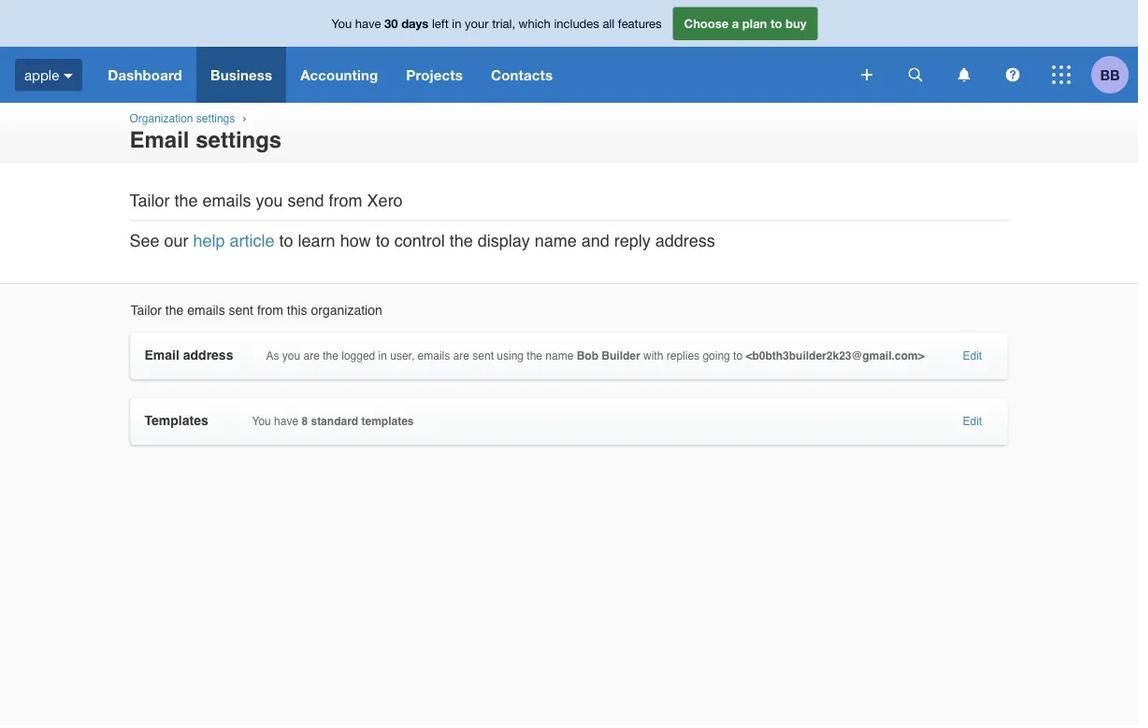 Task type: describe. For each thing, give the bounding box(es) containing it.
1 horizontal spatial address
[[656, 231, 715, 250]]

see
[[130, 231, 160, 250]]

projects
[[406, 66, 463, 83]]

email for email settings
[[130, 127, 189, 153]]

projects button
[[392, 47, 477, 103]]

emails for sent
[[187, 303, 225, 318]]

left
[[432, 16, 449, 31]]

edit button for email address
[[963, 350, 982, 363]]

contacts
[[491, 66, 553, 83]]

with
[[644, 350, 664, 363]]

the right control
[[450, 231, 473, 250]]

choose
[[684, 16, 729, 31]]

standard
[[311, 415, 358, 428]]

1 are from the left
[[304, 350, 320, 363]]

how
[[340, 231, 371, 250]]

article
[[230, 231, 275, 250]]

see our help article to learn how to control the display name and reply address
[[130, 231, 715, 250]]

the left logged
[[323, 350, 338, 363]]

control
[[394, 231, 445, 250]]

1 horizontal spatial svg image
[[1006, 68, 1020, 82]]

to inside banner
[[771, 16, 782, 31]]

1 horizontal spatial from
[[329, 191, 363, 210]]

to right going
[[733, 350, 743, 363]]

templates
[[145, 413, 208, 428]]

help article link
[[193, 231, 275, 250]]

as you are the logged in user, emails are sent using the name bob builder with replies going to <b0bth3builder2k23@gmail.com>
[[266, 350, 925, 363]]

organization settings link
[[130, 112, 235, 125]]

in for left
[[452, 16, 462, 31]]

bob
[[577, 350, 599, 363]]

have for 8
[[274, 415, 298, 428]]

and
[[582, 231, 610, 250]]

learn
[[298, 231, 335, 250]]

1 vertical spatial address
[[183, 348, 233, 363]]

1 horizontal spatial sent
[[473, 350, 494, 363]]

accounting
[[300, 66, 378, 83]]

you for you have 8 standard templates
[[252, 415, 271, 428]]

reply
[[614, 231, 651, 250]]

our
[[164, 231, 189, 250]]

days
[[401, 16, 429, 31]]

navigation containing dashboard
[[94, 47, 848, 103]]

dashboard
[[108, 66, 182, 83]]

choose a plan to buy
[[684, 16, 807, 31]]

1 vertical spatial name
[[546, 350, 574, 363]]

user,
[[390, 350, 415, 363]]

contacts button
[[477, 47, 567, 103]]

business
[[210, 66, 272, 83]]

bb button
[[1092, 47, 1138, 103]]

edit for email address
[[963, 350, 982, 363]]

the up our
[[174, 191, 198, 210]]

going
[[703, 350, 730, 363]]

organization
[[130, 112, 193, 125]]

svg image inside apple popup button
[[64, 74, 73, 78]]

email address
[[145, 348, 233, 363]]

8
[[302, 415, 308, 428]]

30
[[385, 16, 398, 31]]

the right using
[[527, 350, 543, 363]]

features
[[618, 16, 662, 31]]



Task type: locate. For each thing, give the bounding box(es) containing it.
settings down organization settings link
[[196, 127, 282, 153]]

tailor for tailor the emails you send from xero
[[130, 191, 170, 210]]

trial,
[[492, 16, 515, 31]]

in left user,
[[378, 350, 387, 363]]

tailor
[[130, 191, 170, 210], [130, 303, 162, 318]]

have for 30
[[355, 16, 381, 31]]

1 edit from the top
[[963, 350, 982, 363]]

1 settings from the top
[[196, 112, 235, 125]]

edit for templates
[[963, 415, 982, 428]]

address right "reply"
[[656, 231, 715, 250]]

sent left the this
[[229, 303, 253, 318]]

accounting button
[[286, 47, 392, 103]]

settings for organization settings
[[196, 112, 235, 125]]

your
[[465, 16, 489, 31]]

all
[[603, 16, 615, 31]]

dashboard link
[[94, 47, 196, 103]]

1 vertical spatial you
[[252, 415, 271, 428]]

templates
[[361, 415, 414, 428]]

edit button for templates
[[963, 415, 982, 428]]

are left using
[[453, 350, 470, 363]]

0 horizontal spatial from
[[257, 303, 283, 318]]

1 edit button from the top
[[963, 350, 982, 363]]

email down organization
[[130, 127, 189, 153]]

you for you have 30 days left in your trial, which includes all features
[[332, 16, 352, 31]]

1 vertical spatial edit button
[[963, 415, 982, 428]]

to left 'learn' on the left of page
[[279, 231, 293, 250]]

replies
[[667, 350, 700, 363]]

in
[[452, 16, 462, 31], [378, 350, 387, 363]]

you
[[332, 16, 352, 31], [252, 415, 271, 428]]

1 vertical spatial emails
[[187, 303, 225, 318]]

0 horizontal spatial sent
[[229, 303, 253, 318]]

0 vertical spatial address
[[656, 231, 715, 250]]

0 vertical spatial in
[[452, 16, 462, 31]]

display
[[478, 231, 530, 250]]

0 vertical spatial settings
[[196, 112, 235, 125]]

0 vertical spatial have
[[355, 16, 381, 31]]

name left bob
[[546, 350, 574, 363]]

2 vertical spatial emails
[[418, 350, 450, 363]]

includes
[[554, 16, 599, 31]]

you left 8
[[252, 415, 271, 428]]

to right the how
[[376, 231, 390, 250]]

name
[[535, 231, 577, 250], [546, 350, 574, 363]]

to
[[771, 16, 782, 31], [279, 231, 293, 250], [376, 231, 390, 250], [733, 350, 743, 363]]

0 vertical spatial emails
[[203, 191, 251, 210]]

you
[[256, 191, 283, 210], [282, 350, 300, 363]]

the
[[174, 191, 198, 210], [450, 231, 473, 250], [165, 303, 184, 318], [323, 350, 338, 363], [527, 350, 543, 363]]

email up templates
[[145, 348, 179, 363]]

0 horizontal spatial you
[[252, 415, 271, 428]]

have
[[355, 16, 381, 31], [274, 415, 298, 428]]

edit button
[[963, 350, 982, 363], [963, 415, 982, 428]]

plan
[[743, 16, 767, 31]]

email for email address
[[145, 348, 179, 363]]

you right as
[[282, 350, 300, 363]]

you have 30 days left in your trial, which includes all features
[[332, 16, 662, 31]]

which
[[519, 16, 551, 31]]

navigation
[[94, 47, 848, 103]]

are
[[304, 350, 320, 363], [453, 350, 470, 363]]

emails up email address
[[187, 303, 225, 318]]

have inside banner
[[355, 16, 381, 31]]

2 edit from the top
[[963, 415, 982, 428]]

1 vertical spatial email
[[145, 348, 179, 363]]

settings
[[196, 112, 235, 125], [196, 127, 282, 153]]

0 horizontal spatial are
[[304, 350, 320, 363]]

settings up email settings
[[196, 112, 235, 125]]

this
[[287, 303, 307, 318]]

send
[[288, 191, 324, 210]]

0 vertical spatial edit button
[[963, 350, 982, 363]]

email settings
[[130, 127, 282, 153]]

2 edit button from the top
[[963, 415, 982, 428]]

settings for email settings
[[196, 127, 282, 153]]

the up email address
[[165, 303, 184, 318]]

2 settings from the top
[[196, 127, 282, 153]]

from
[[329, 191, 363, 210], [257, 303, 283, 318]]

in for logged
[[378, 350, 387, 363]]

emails right user,
[[418, 350, 450, 363]]

builder
[[602, 350, 640, 363]]

0 vertical spatial tailor
[[130, 191, 170, 210]]

you left send
[[256, 191, 283, 210]]

<b0bth3builder2k23@gmail.com>
[[746, 350, 925, 363]]

emails
[[203, 191, 251, 210], [187, 303, 225, 318], [418, 350, 450, 363]]

0 vertical spatial edit
[[963, 350, 982, 363]]

0 vertical spatial name
[[535, 231, 577, 250]]

in right left at the top left of the page
[[452, 16, 462, 31]]

logged
[[342, 350, 375, 363]]

bb
[[1100, 66, 1120, 83]]

1 horizontal spatial are
[[453, 350, 470, 363]]

1 horizontal spatial have
[[355, 16, 381, 31]]

xero
[[367, 191, 403, 210]]

svg image
[[1052, 65, 1071, 84], [909, 68, 923, 82], [958, 68, 970, 82], [861, 69, 873, 80]]

sent
[[229, 303, 253, 318], [473, 350, 494, 363]]

you inside banner
[[332, 16, 352, 31]]

0 vertical spatial you
[[332, 16, 352, 31]]

are right as
[[304, 350, 320, 363]]

address left as
[[183, 348, 233, 363]]

1 vertical spatial settings
[[196, 127, 282, 153]]

tailor the emails sent from this organization
[[130, 303, 382, 318]]

using
[[497, 350, 524, 363]]

from left the this
[[257, 303, 283, 318]]

1 vertical spatial from
[[257, 303, 283, 318]]

0 vertical spatial email
[[130, 127, 189, 153]]

have left 8
[[274, 415, 298, 428]]

banner containing dashboard
[[0, 0, 1138, 103]]

0 vertical spatial sent
[[229, 303, 253, 318]]

in inside banner
[[452, 16, 462, 31]]

0 horizontal spatial svg image
[[64, 74, 73, 78]]

buy
[[786, 16, 807, 31]]

business button
[[196, 47, 286, 103]]

1 vertical spatial you
[[282, 350, 300, 363]]

to left the buy
[[771, 16, 782, 31]]

2 are from the left
[[453, 350, 470, 363]]

0 vertical spatial from
[[329, 191, 363, 210]]

apple
[[24, 67, 59, 83]]

1 vertical spatial sent
[[473, 350, 494, 363]]

tailor up the see on the left top of page
[[130, 191, 170, 210]]

1 vertical spatial in
[[378, 350, 387, 363]]

edit
[[963, 350, 982, 363], [963, 415, 982, 428]]

from left xero
[[329, 191, 363, 210]]

svg image
[[1006, 68, 1020, 82], [64, 74, 73, 78]]

tailor for tailor the emails sent from this organization
[[130, 303, 162, 318]]

banner
[[0, 0, 1138, 103]]

help
[[193, 231, 225, 250]]

0 horizontal spatial in
[[378, 350, 387, 363]]

as
[[266, 350, 279, 363]]

email
[[130, 127, 189, 153], [145, 348, 179, 363]]

1 horizontal spatial in
[[452, 16, 462, 31]]

1 horizontal spatial you
[[332, 16, 352, 31]]

you have 8 standard templates
[[252, 415, 414, 428]]

0 vertical spatial you
[[256, 191, 283, 210]]

organization settings
[[130, 112, 235, 125]]

organization
[[311, 303, 382, 318]]

0 horizontal spatial address
[[183, 348, 233, 363]]

1 vertical spatial tailor
[[130, 303, 162, 318]]

emails for you
[[203, 191, 251, 210]]

1 vertical spatial have
[[274, 415, 298, 428]]

have left 30
[[355, 16, 381, 31]]

tailor the emails you send from xero
[[130, 191, 403, 210]]

address
[[656, 231, 715, 250], [183, 348, 233, 363]]

emails up help article link
[[203, 191, 251, 210]]

a
[[732, 16, 739, 31]]

1 vertical spatial edit
[[963, 415, 982, 428]]

apple button
[[0, 47, 94, 103]]

tailor up email address
[[130, 303, 162, 318]]

you left 30
[[332, 16, 352, 31]]

name left and
[[535, 231, 577, 250]]

sent left using
[[473, 350, 494, 363]]

0 horizontal spatial have
[[274, 415, 298, 428]]



Task type: vqa. For each thing, say whether or not it's contained in the screenshot.
Last name field
no



